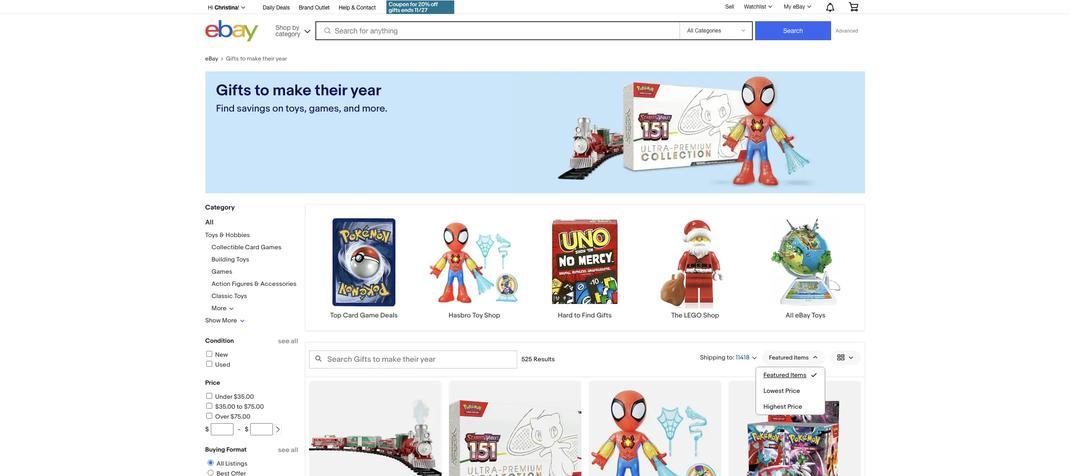 Task type: vqa. For each thing, say whether or not it's contained in the screenshot.
That
no



Task type: locate. For each thing, give the bounding box(es) containing it.
All Listings radio
[[207, 461, 213, 466]]

ebay for all ebay toys
[[795, 312, 810, 320]]

0 vertical spatial find
[[216, 103, 235, 115]]

0 horizontal spatial games
[[212, 268, 232, 276]]

$75.00 down the $35.00 to $75.00 at the bottom of the page
[[230, 414, 250, 421]]

christina
[[215, 4, 238, 11]]

items inside dropdown button
[[794, 355, 809, 362]]

to inside list
[[574, 312, 580, 320]]

0 vertical spatial see all
[[278, 338, 298, 346]]

all up featured items dropdown button
[[786, 312, 794, 320]]

1 vertical spatial see all
[[278, 447, 298, 455]]

their inside gifts to make their year find savings on toys, games, and more.
[[315, 81, 347, 100]]

1 vertical spatial see all button
[[278, 447, 298, 455]]

help & contact
[[339, 5, 376, 11]]

1 vertical spatial card
[[343, 312, 358, 320]]

featured items up lowest price
[[764, 372, 807, 380]]

2 all from the top
[[291, 447, 298, 455]]

items up lowest price link
[[790, 372, 807, 380]]

1 vertical spatial $35.00
[[215, 404, 235, 411]]

to for gifts to make their year find savings on toys, games, and more.
[[255, 81, 269, 100]]

1 vertical spatial all
[[291, 447, 298, 455]]

deals right game on the bottom of the page
[[380, 312, 398, 320]]

find left the savings
[[216, 103, 235, 115]]

1 vertical spatial make
[[273, 81, 311, 100]]

1 vertical spatial items
[[790, 372, 807, 380]]

2 see all from the top
[[278, 447, 298, 455]]

1 vertical spatial see
[[278, 447, 289, 455]]

see all
[[278, 338, 298, 346], [278, 447, 298, 455]]

to right ebay link
[[240, 55, 246, 62]]

0 horizontal spatial all
[[205, 219, 213, 227]]

their for gifts to make their year
[[263, 55, 274, 62]]

toys,
[[286, 103, 307, 115]]

your shopping cart image
[[848, 2, 859, 11]]

& right help
[[352, 5, 355, 11]]

results
[[534, 356, 555, 364]]

1 vertical spatial gifts
[[216, 81, 251, 100]]

my ebay link
[[779, 1, 815, 12]]

$75.00
[[244, 404, 264, 411], [230, 414, 250, 421]]

1 see all from the top
[[278, 338, 298, 346]]

more button
[[212, 305, 234, 313]]

deals right 'daily'
[[276, 5, 290, 11]]

to for hard to find gifts
[[574, 312, 580, 320]]

sell
[[725, 3, 734, 10]]

items up featured items link
[[794, 355, 809, 362]]

1 horizontal spatial year
[[350, 81, 381, 100]]

ebay up featured items dropdown button
[[795, 312, 810, 320]]

$75.00 down under $35.00
[[244, 404, 264, 411]]

0 vertical spatial ebay
[[793, 4, 805, 10]]

2 vertical spatial ebay
[[795, 312, 810, 320]]

Maximum Value text field
[[250, 424, 273, 436]]

2 vertical spatial all
[[217, 461, 224, 468]]

contact
[[356, 5, 376, 11]]

$35.00 to $75.00 checkbox
[[206, 404, 212, 409]]

1 horizontal spatial all
[[217, 461, 224, 468]]

see all button
[[278, 338, 298, 346], [278, 447, 298, 455]]

featured up featured items link
[[769, 355, 793, 362]]

0 horizontal spatial deals
[[276, 5, 290, 11]]

1 horizontal spatial &
[[254, 281, 259, 288]]

year down category
[[276, 55, 287, 62]]

games up action
[[212, 268, 232, 276]]

0 vertical spatial all
[[205, 219, 213, 227]]

card inside 'collectible card games building toys games action figures & accessories classic toys'
[[245, 244, 259, 252]]

1 vertical spatial year
[[350, 81, 381, 100]]

featured items
[[769, 355, 809, 362], [764, 372, 807, 380]]

gifts to make their year find savings on toys, games, and more.
[[216, 81, 387, 115]]

card right top
[[343, 312, 358, 320]]

1 vertical spatial their
[[315, 81, 347, 100]]

shop right lego
[[703, 312, 719, 320]]

1 horizontal spatial find
[[582, 312, 595, 320]]

1 $ from the left
[[205, 426, 209, 434]]

1 see from the top
[[278, 338, 289, 346]]

$ for minimum value text box
[[205, 426, 209, 434]]

deals
[[276, 5, 290, 11], [380, 312, 398, 320]]

1 horizontal spatial shop
[[484, 312, 500, 320]]

to inside shipping to : 11418
[[727, 354, 733, 362]]

2 see from the top
[[278, 447, 289, 455]]

1 horizontal spatial card
[[343, 312, 358, 320]]

to inside gifts to make their year find savings on toys, games, and more.
[[255, 81, 269, 100]]

more down more button
[[222, 317, 237, 325]]

!
[[238, 5, 239, 11]]

1 horizontal spatial $
[[245, 426, 249, 434]]

$ right -
[[245, 426, 249, 434]]

0 vertical spatial see
[[278, 338, 289, 346]]

all for all ebay toys
[[786, 312, 794, 320]]

ebay right my
[[793, 4, 805, 10]]

1 vertical spatial all
[[786, 312, 794, 320]]

featured up lowest
[[764, 372, 789, 380]]

make right ebay link
[[247, 55, 261, 62]]

shop
[[276, 24, 291, 31], [484, 312, 500, 320], [703, 312, 719, 320]]

0 horizontal spatial shop
[[276, 24, 291, 31]]

their
[[263, 55, 274, 62], [315, 81, 347, 100]]

more up show more
[[212, 305, 226, 313]]

outlet
[[315, 5, 330, 11]]

1 see all button from the top
[[278, 338, 298, 346]]

to
[[240, 55, 246, 62], [255, 81, 269, 100], [574, 312, 580, 320], [727, 354, 733, 362], [237, 404, 243, 411]]

all inside list
[[786, 312, 794, 320]]

1 vertical spatial $75.00
[[230, 414, 250, 421]]

0 horizontal spatial their
[[263, 55, 274, 62]]

format
[[226, 447, 247, 454]]

1 vertical spatial featured items
[[764, 372, 807, 380]]

1 vertical spatial find
[[582, 312, 595, 320]]

None submit
[[755, 21, 831, 40]]

buying
[[205, 447, 225, 454]]

the lego shop link
[[640, 216, 750, 320]]

0 vertical spatial card
[[245, 244, 259, 252]]

featured inside dropdown button
[[769, 355, 793, 362]]

listings
[[225, 461, 247, 468]]

all for buying format
[[291, 447, 298, 455]]

Best Offer radio
[[207, 471, 213, 476]]

price up highest price link
[[785, 388, 800, 395]]

1 horizontal spatial deals
[[380, 312, 398, 320]]

featured
[[769, 355, 793, 362], [764, 372, 789, 380]]

all
[[205, 219, 213, 227], [786, 312, 794, 320], [217, 461, 224, 468]]

Over $75.00 checkbox
[[206, 414, 212, 419]]

marvel spidey and his amazing friends electronic suit up spidey action figure, image
[[588, 381, 721, 477]]

$35.00 down under
[[215, 404, 235, 411]]

0 horizontal spatial year
[[276, 55, 287, 62]]

collectible
[[212, 244, 244, 252]]

account navigation
[[203, 0, 865, 15]]

gifts inside gifts to make their year find savings on toys, games, and more.
[[216, 81, 251, 100]]

to up the savings
[[255, 81, 269, 100]]

all down category
[[205, 219, 213, 227]]

$
[[205, 426, 209, 434], [245, 426, 249, 434]]

New checkbox
[[206, 352, 212, 357]]

see
[[278, 338, 289, 346], [278, 447, 289, 455]]

to left the 11418
[[727, 354, 733, 362]]

2 see all button from the top
[[278, 447, 298, 455]]

brand outlet link
[[299, 3, 330, 13]]

1 horizontal spatial their
[[315, 81, 347, 100]]

all ebay toys link
[[750, 216, 861, 320]]

:
[[733, 354, 734, 362]]

items for featured items dropdown button
[[794, 355, 809, 362]]

year inside gifts to make their year find savings on toys, games, and more.
[[350, 81, 381, 100]]

0 vertical spatial featured
[[769, 355, 793, 362]]

shop for hasbro toy shop
[[484, 312, 500, 320]]

0 vertical spatial year
[[276, 55, 287, 62]]

see all button for condition
[[278, 338, 298, 346]]

card for top
[[343, 312, 358, 320]]

gifts
[[226, 55, 239, 62], [216, 81, 251, 100], [597, 312, 612, 320]]

to down under $35.00
[[237, 404, 243, 411]]

all listings
[[217, 461, 247, 468]]

building
[[212, 256, 235, 264]]

0 vertical spatial featured items
[[769, 355, 809, 362]]

advanced link
[[831, 22, 863, 40]]

Used checkbox
[[206, 362, 212, 367]]

year up more.
[[350, 81, 381, 100]]

their down shop by category dropdown button
[[263, 55, 274, 62]]

& right figures
[[254, 281, 259, 288]]

$ down over $75.00 option at the bottom of page
[[205, 426, 209, 434]]

see all button for buying format
[[278, 447, 298, 455]]

used
[[215, 362, 230, 369]]

$35.00
[[234, 394, 254, 401], [215, 404, 235, 411]]

card for collectible
[[245, 244, 259, 252]]

0 vertical spatial their
[[263, 55, 274, 62]]

card down hobbies
[[245, 244, 259, 252]]

$35.00 up the $35.00 to $75.00 at the bottom of the page
[[234, 394, 254, 401]]

0 vertical spatial games
[[261, 244, 281, 252]]

& up collectible at the left bottom of the page
[[220, 232, 224, 239]]

toys & hobbies
[[205, 232, 250, 239]]

2 vertical spatial &
[[254, 281, 259, 288]]

make inside gifts to make their year find savings on toys, games, and more.
[[273, 81, 311, 100]]

show more button
[[205, 317, 245, 325]]

1 horizontal spatial games
[[261, 244, 281, 252]]

0 vertical spatial deals
[[276, 5, 290, 11]]

1 all from the top
[[291, 338, 298, 346]]

1 vertical spatial featured
[[764, 372, 789, 380]]

0 vertical spatial make
[[247, 55, 261, 62]]

price down lowest price link
[[787, 404, 802, 411]]

2 horizontal spatial shop
[[703, 312, 719, 320]]

to right hard
[[574, 312, 580, 320]]

525 results
[[521, 356, 555, 364]]

featured items up featured items link
[[769, 355, 809, 362]]

0 vertical spatial items
[[794, 355, 809, 362]]

0 horizontal spatial $
[[205, 426, 209, 434]]

0 vertical spatial gifts
[[226, 55, 239, 62]]

11418
[[736, 354, 750, 362]]

more
[[212, 305, 226, 313], [222, 317, 237, 325]]

highest price link
[[756, 400, 825, 415]]

over $75.00
[[215, 414, 250, 421]]

lowest
[[764, 388, 784, 395]]

hi
[[208, 5, 213, 11]]

see for buying format
[[278, 447, 289, 455]]

all
[[291, 338, 298, 346], [291, 447, 298, 455]]

find right hard
[[582, 312, 595, 320]]

get an extra 20% off image
[[387, 0, 454, 14]]

games
[[261, 244, 281, 252], [212, 268, 232, 276]]

collectible card games building toys games action figures & accessories classic toys
[[212, 244, 297, 300]]

accessories
[[260, 281, 297, 288]]

$ for maximum value text field
[[245, 426, 249, 434]]

under $35.00 link
[[205, 394, 254, 401]]

none submit inside shop by category banner
[[755, 21, 831, 40]]

2 vertical spatial gifts
[[597, 312, 612, 320]]

price
[[205, 380, 220, 387], [785, 388, 800, 395], [787, 404, 802, 411]]

1 vertical spatial deals
[[380, 312, 398, 320]]

shop right toy
[[484, 312, 500, 320]]

2 horizontal spatial all
[[786, 312, 794, 320]]

0 vertical spatial all
[[291, 338, 298, 346]]

0 vertical spatial see all button
[[278, 338, 298, 346]]

games,
[[309, 103, 341, 115]]

price for highest
[[787, 404, 802, 411]]

0 horizontal spatial card
[[245, 244, 259, 252]]

view: gallery view image
[[837, 354, 854, 363]]

shop by category
[[276, 24, 300, 37]]

0 horizontal spatial make
[[247, 55, 261, 62]]

year
[[276, 55, 287, 62], [350, 81, 381, 100]]

ebay inside "account" navigation
[[793, 4, 805, 10]]

featured items link
[[756, 368, 825, 384]]

their up games,
[[315, 81, 347, 100]]

highest price
[[764, 404, 802, 411]]

toys & hobbies link
[[205, 232, 250, 239]]

items
[[794, 355, 809, 362], [790, 372, 807, 380]]

& inside "account" navigation
[[352, 5, 355, 11]]

to for $35.00 to $75.00
[[237, 404, 243, 411]]

2 $ from the left
[[245, 426, 249, 434]]

action figures & accessories link
[[212, 281, 297, 288]]

shop for the lego shop
[[703, 312, 719, 320]]

1 horizontal spatial make
[[273, 81, 311, 100]]

all right all listings option
[[217, 461, 224, 468]]

new
[[215, 352, 228, 359]]

shop inside 'link'
[[484, 312, 500, 320]]

featured items inside dropdown button
[[769, 355, 809, 362]]

deals inside daily deals link
[[276, 5, 290, 11]]

-
[[238, 426, 240, 434]]

all ebay toys
[[786, 312, 826, 320]]

shop left by
[[276, 24, 291, 31]]

items for featured items link
[[790, 372, 807, 380]]

1 vertical spatial &
[[220, 232, 224, 239]]

0 horizontal spatial &
[[220, 232, 224, 239]]

1 vertical spatial ebay
[[205, 55, 218, 62]]

new link
[[205, 352, 228, 359]]

0 horizontal spatial find
[[216, 103, 235, 115]]

ebay left gifts to make their year
[[205, 55, 218, 62]]

shop by category button
[[271, 20, 312, 40]]

make up toys,
[[273, 81, 311, 100]]

sell link
[[721, 3, 738, 10]]

2 horizontal spatial &
[[352, 5, 355, 11]]

list
[[305, 216, 864, 331]]

games up accessories
[[261, 244, 281, 252]]

1 vertical spatial games
[[212, 268, 232, 276]]

0 vertical spatial &
[[352, 5, 355, 11]]



Task type: describe. For each thing, give the bounding box(es) containing it.
category
[[276, 30, 300, 37]]

on
[[272, 103, 283, 115]]

show
[[205, 317, 221, 325]]

lionel trains north pole express holiday train 29 piece set with smoke effect image
[[309, 381, 441, 477]]

my
[[784, 4, 791, 10]]

figures
[[232, 281, 253, 288]]

hasbro toy shop link
[[419, 216, 530, 320]]

0 vertical spatial $35.00
[[234, 394, 254, 401]]

to for gifts to make their year
[[240, 55, 246, 62]]

hasbro toy shop
[[449, 312, 500, 320]]

more.
[[362, 103, 387, 115]]

classic toys link
[[212, 293, 247, 300]]

pokemon 151 ultra premium collection box - brand new and factory sealed image
[[449, 381, 581, 477]]

advanced
[[836, 28, 858, 33]]

hi christina !
[[208, 4, 239, 11]]

pokemon tcg paradox rift booster box 36 packs sealed new image
[[746, 381, 843, 477]]

all for condition
[[291, 338, 298, 346]]

featured items for featured items dropdown button
[[769, 355, 809, 362]]

brand
[[299, 5, 313, 11]]

featured for featured items link
[[764, 372, 789, 380]]

condition
[[205, 338, 234, 345]]

action
[[212, 281, 230, 288]]

hard to find gifts link
[[530, 216, 640, 320]]

top card game deals link
[[309, 216, 419, 320]]

featured for featured items dropdown button
[[769, 355, 793, 362]]

their for gifts to make their year find savings on toys, games, and more.
[[315, 81, 347, 100]]

see for condition
[[278, 338, 289, 346]]

hasbro
[[449, 312, 471, 320]]

make for gifts to make their year
[[247, 55, 261, 62]]

under $35.00
[[215, 394, 254, 401]]

gifts for gifts to make their year
[[226, 55, 239, 62]]

deals inside top card game deals link
[[380, 312, 398, 320]]

Search for anything text field
[[317, 22, 678, 39]]

0 vertical spatial more
[[212, 305, 226, 313]]

gifts to make their year
[[226, 55, 287, 62]]

shop inside shop by category
[[276, 24, 291, 31]]

help & contact link
[[339, 3, 376, 13]]

games link
[[212, 268, 232, 276]]

brand outlet
[[299, 5, 330, 11]]

category
[[205, 204, 235, 212]]

list containing top card game deals
[[305, 216, 864, 331]]

watchlist link
[[739, 1, 776, 12]]

lego
[[684, 312, 702, 320]]

all for all listings
[[217, 461, 224, 468]]

the lego shop
[[671, 312, 719, 320]]

top
[[330, 312, 341, 320]]

submit price range image
[[275, 427, 281, 434]]

toy
[[472, 312, 483, 320]]

& for contact
[[352, 5, 355, 11]]

0 vertical spatial $75.00
[[244, 404, 264, 411]]

help
[[339, 5, 350, 11]]

price up under $35.00 checkbox
[[205, 380, 220, 387]]

price for lowest
[[785, 388, 800, 395]]

all for all
[[205, 219, 213, 227]]

the
[[671, 312, 682, 320]]

shipping to : 11418
[[700, 354, 750, 362]]

Enter your search keyword text field
[[309, 351, 517, 369]]

highest
[[764, 404, 786, 411]]

building toys link
[[212, 256, 249, 264]]

daily deals link
[[263, 3, 290, 13]]

by
[[292, 24, 299, 31]]

ebay for my ebay
[[793, 4, 805, 10]]

featured items for featured items link
[[764, 372, 807, 380]]

shop by category banner
[[203, 0, 865, 44]]

find inside gifts to make their year find savings on toys, games, and more.
[[216, 103, 235, 115]]

buying format
[[205, 447, 247, 454]]

Minimum Value text field
[[211, 424, 233, 436]]

over
[[215, 414, 229, 421]]

1 vertical spatial more
[[222, 317, 237, 325]]

$35.00 to $75.00
[[215, 404, 264, 411]]

daily deals
[[263, 5, 290, 11]]

featured items button
[[762, 351, 825, 366]]

under
[[215, 394, 232, 401]]

collectible card games link
[[212, 244, 281, 252]]

and
[[344, 103, 360, 115]]

see all for buying format
[[278, 447, 298, 455]]

my ebay
[[784, 4, 805, 10]]

over $75.00 link
[[205, 414, 250, 421]]

show more
[[205, 317, 237, 325]]

hard to find gifts
[[558, 312, 612, 320]]

Under $35.00 checkbox
[[206, 394, 212, 400]]

shipping
[[700, 354, 725, 362]]

year for gifts to make their year
[[276, 55, 287, 62]]

savings
[[237, 103, 270, 115]]

& inside 'collectible card games building toys games action figures & accessories classic toys'
[[254, 281, 259, 288]]

make for gifts to make their year find savings on toys, games, and more.
[[273, 81, 311, 100]]

hobbies
[[226, 232, 250, 239]]

to for shipping to : 11418
[[727, 354, 733, 362]]

lowest price link
[[756, 384, 825, 400]]

gifts for gifts to make their year find savings on toys, games, and more.
[[216, 81, 251, 100]]

ebay link
[[205, 55, 226, 62]]

game
[[360, 312, 379, 320]]

see all for condition
[[278, 338, 298, 346]]

525
[[521, 356, 532, 364]]

all listings link
[[204, 461, 249, 468]]

lowest price
[[764, 388, 800, 395]]

& for hobbies
[[220, 232, 224, 239]]

top card game deals
[[330, 312, 398, 320]]

$35.00 to $75.00 link
[[205, 404, 264, 411]]

hard
[[558, 312, 573, 320]]

year for gifts to make their year find savings on toys, games, and more.
[[350, 81, 381, 100]]



